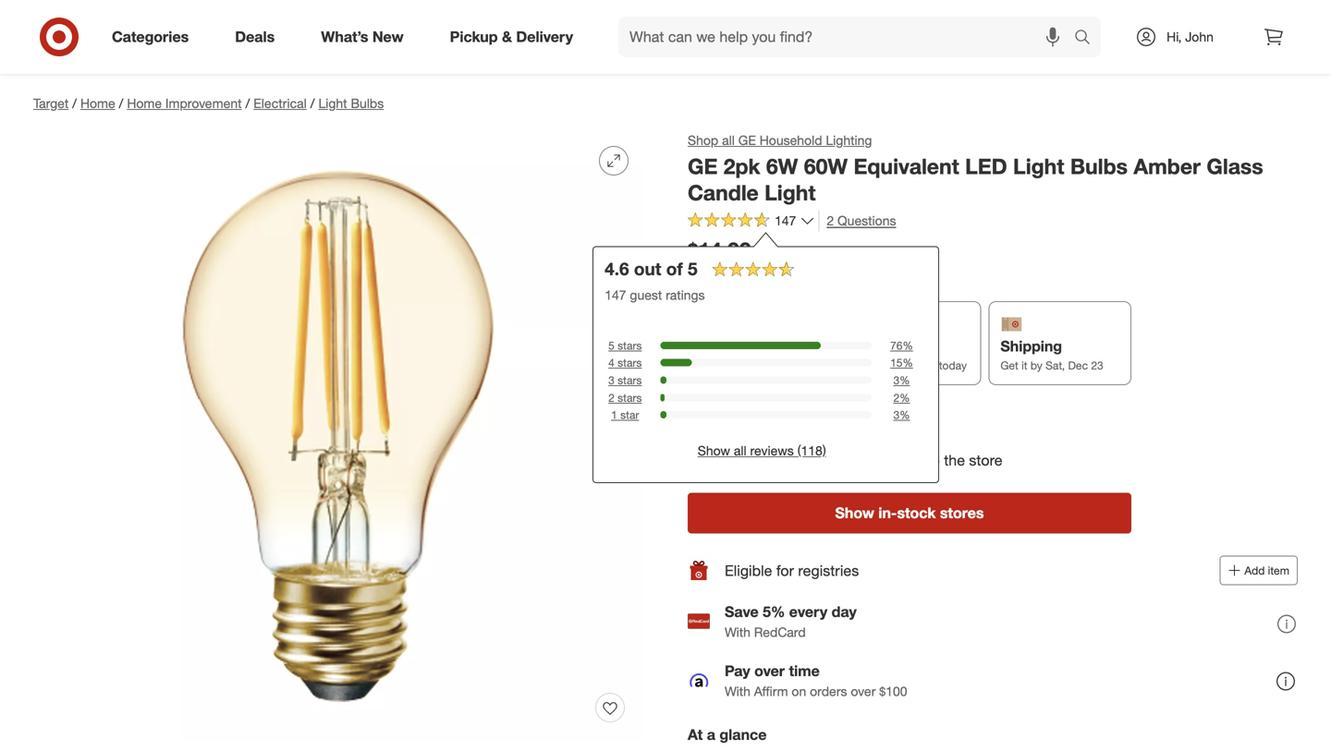 Task type: locate. For each thing, give the bounding box(es) containing it.
home right home link
[[127, 95, 162, 111]]

%
[[903, 339, 913, 352], [903, 356, 913, 370], [900, 373, 910, 387], [900, 391, 910, 405], [900, 408, 910, 422]]

0 vertical spatial for
[[831, 451, 848, 469]]

1 stars from the top
[[618, 339, 642, 352]]

11am
[[908, 359, 936, 373]]

3 down as
[[893, 373, 900, 387]]

available
[[721, 359, 764, 373]]

4.6
[[605, 258, 629, 279]]

/ left home link
[[72, 95, 77, 111]]

redcard
[[754, 624, 806, 640]]

3 down 2 % at the right of the page
[[893, 408, 900, 422]]

1 with from the top
[[725, 624, 751, 640]]

&
[[502, 28, 512, 46]]

1 vertical spatial delivery
[[850, 337, 907, 355]]

1 horizontal spatial show
[[835, 504, 874, 522]]

store
[[969, 451, 1003, 469]]

2 down near
[[777, 451, 785, 469]]

0 horizontal spatial light
[[318, 95, 347, 111]]

0 vertical spatial 147
[[775, 213, 796, 229]]

with inside save 5% every day with redcard
[[725, 624, 751, 640]]

0 vertical spatial pickup
[[450, 28, 498, 46]]

hours
[[789, 451, 827, 469]]

ratings
[[666, 287, 705, 303]]

for inside available near you ready within 2 hours for pickup inside the store
[[831, 451, 848, 469]]

bulbs down what's new link
[[351, 95, 384, 111]]

2 3 % from the top
[[893, 408, 910, 422]]

search
[[1066, 30, 1110, 48]]

0 vertical spatial show
[[698, 443, 730, 459]]

stars up 2 stars
[[618, 373, 642, 387]]

1 horizontal spatial delivery
[[850, 337, 907, 355]]

4
[[608, 356, 615, 370]]

light right led
[[1013, 153, 1064, 179]]

1 horizontal spatial 5
[[688, 258, 697, 279]]

what's
[[321, 28, 368, 46]]

all for show all reviews (118)
[[734, 443, 746, 459]]

2 left questions at the top right of page
[[827, 213, 834, 229]]

4 stars from the top
[[618, 391, 642, 405]]

electrical link
[[254, 95, 307, 111]]

147
[[775, 213, 796, 229], [605, 287, 626, 303]]

it
[[1022, 359, 1028, 373]]

the
[[944, 451, 965, 469]]

1 vertical spatial 5
[[608, 339, 615, 352]]

of
[[666, 258, 683, 279]]

4 / from the left
[[310, 95, 315, 111]]

pickup up not
[[700, 337, 748, 355]]

$14.99
[[688, 237, 751, 263]]

1 vertical spatial over
[[851, 683, 876, 700]]

0 horizontal spatial show
[[698, 443, 730, 459]]

star
[[620, 408, 639, 422]]

1
[[611, 408, 617, 422]]

0 horizontal spatial for
[[776, 562, 794, 580]]

0 vertical spatial 5
[[688, 258, 697, 279]]

23
[[1091, 359, 1103, 373]]

2 right the dallas
[[893, 391, 900, 405]]

% for 4 stars
[[903, 356, 913, 370]]

stars down 5 stars
[[618, 356, 642, 370]]

1 star
[[611, 408, 639, 422]]

2 / from the left
[[119, 95, 123, 111]]

show all reviews (118) button
[[698, 442, 826, 460]]

with down save
[[725, 624, 751, 640]]

3 stars from the top
[[618, 373, 642, 387]]

15 %
[[890, 356, 913, 370]]

all right shop
[[722, 132, 735, 148]]

stars for 2 stars
[[618, 391, 642, 405]]

all inside button
[[734, 443, 746, 459]]

0 horizontal spatial over
[[754, 662, 785, 680]]

pickup left &
[[450, 28, 498, 46]]

% for 2 stars
[[900, 391, 910, 405]]

over up 'affirm' on the bottom
[[754, 662, 785, 680]]

stars up 4 stars on the left top
[[618, 339, 642, 352]]

147 for 147
[[775, 213, 796, 229]]

show inside button
[[698, 443, 730, 459]]

2 stars from the top
[[618, 356, 642, 370]]

advertisement region
[[18, 31, 1313, 76]]

every
[[789, 603, 827, 621]]

/ left electrical 'link'
[[246, 95, 250, 111]]

delivery up soon
[[850, 337, 907, 355]]

0 vertical spatial ge
[[738, 132, 756, 148]]

0 horizontal spatial bulbs
[[351, 95, 384, 111]]

over left $100
[[851, 683, 876, 700]]

show inside button
[[835, 504, 874, 522]]

with down the pay
[[725, 683, 751, 700]]

2 for 2 stars
[[608, 391, 615, 405]]

/ right home link
[[119, 95, 123, 111]]

soon
[[866, 359, 890, 373]]

5 up 4
[[608, 339, 615, 352]]

2 questions
[[827, 213, 896, 229]]

0 vertical spatial bulbs
[[351, 95, 384, 111]]

1 horizontal spatial light
[[765, 180, 816, 206]]

1 horizontal spatial 147
[[775, 213, 796, 229]]

0 horizontal spatial 5
[[608, 339, 615, 352]]

show for show in-stock stores
[[835, 504, 874, 522]]

pickup
[[852, 451, 897, 469]]

1 vertical spatial bulbs
[[1070, 153, 1128, 179]]

6w
[[766, 153, 798, 179]]

1 vertical spatial all
[[734, 443, 746, 459]]

5 right 'of'
[[688, 258, 697, 279]]

amber
[[1134, 153, 1201, 179]]

What can we help you find? suggestions appear below search field
[[618, 17, 1079, 57]]

show for show all reviews (118)
[[698, 443, 730, 459]]

for right eligible
[[776, 562, 794, 580]]

1 vertical spatial pickup
[[700, 337, 748, 355]]

new
[[372, 28, 404, 46]]

bulbs inside the shop all ge household lighting ge 2pk 6w 60w equivalent led light bulbs amber glass candle light
[[1070, 153, 1128, 179]]

1 vertical spatial for
[[776, 562, 794, 580]]

1 3 % from the top
[[893, 373, 910, 387]]

ge down shop
[[688, 153, 718, 179]]

candle
[[688, 180, 759, 206]]

4.6 out of 5
[[605, 258, 697, 279]]

2 questions link
[[818, 210, 896, 231]]

show left within
[[698, 443, 730, 459]]

sold
[[757, 402, 785, 420]]

3
[[608, 373, 615, 387], [893, 373, 900, 387], [893, 408, 900, 422]]

pickup for not
[[700, 337, 748, 355]]

no
[[688, 402, 707, 420]]

bulbs left amber
[[1070, 153, 1128, 179]]

show left in-
[[835, 504, 874, 522]]

1 horizontal spatial pickup
[[700, 337, 748, 355]]

3 for 3 stars
[[893, 373, 900, 387]]

2 with from the top
[[725, 683, 751, 700]]

delivery right &
[[516, 28, 573, 46]]

3 down 4
[[608, 373, 615, 387]]

longer
[[711, 402, 753, 420]]

all inside the shop all ge household lighting ge 2pk 6w 60w equivalent led light bulbs amber glass candle light
[[722, 132, 735, 148]]

dallas
[[847, 402, 887, 420]]

with
[[725, 624, 751, 640], [725, 683, 751, 700]]

1 horizontal spatial over
[[851, 683, 876, 700]]

affirm
[[754, 683, 788, 700]]

show
[[698, 443, 730, 459], [835, 504, 874, 522]]

147 down the "4.6"
[[605, 287, 626, 303]]

0 vertical spatial 3 %
[[893, 373, 910, 387]]

delivery
[[516, 28, 573, 46], [850, 337, 907, 355]]

0 horizontal spatial delivery
[[516, 28, 573, 46]]

for right (118)
[[831, 451, 848, 469]]

1 vertical spatial show
[[835, 504, 874, 522]]

1 vertical spatial ge
[[688, 153, 718, 179]]

3 / from the left
[[246, 95, 250, 111]]

ge up the 2pk at the right top of the page
[[738, 132, 756, 148]]

0 horizontal spatial home
[[80, 95, 115, 111]]

stock
[[897, 504, 936, 522]]

available
[[688, 430, 751, 448]]

% for 5 stars
[[903, 339, 913, 352]]

3 % down 2 % at the right of the page
[[893, 408, 910, 422]]

147 up $14.99 when purchased online
[[775, 213, 796, 229]]

2 up 1
[[608, 391, 615, 405]]

shop all ge household lighting ge 2pk 6w 60w equivalent led light bulbs amber glass candle light
[[688, 132, 1263, 206]]

over
[[754, 662, 785, 680], [851, 683, 876, 700]]

ready
[[688, 451, 730, 469]]

1 vertical spatial 3 %
[[893, 408, 910, 422]]

1 vertical spatial 147
[[605, 287, 626, 303]]

pickup inside pickup not available
[[700, 337, 748, 355]]

stars for 4 stars
[[618, 356, 642, 370]]

categories
[[112, 28, 189, 46]]

pickup for &
[[450, 28, 498, 46]]

glass
[[1207, 153, 1263, 179]]

0 horizontal spatial 147
[[605, 287, 626, 303]]

with inside pay over time with affirm on orders over $100
[[725, 683, 751, 700]]

what's new
[[321, 28, 404, 46]]

home improvement link
[[127, 95, 242, 111]]

1 horizontal spatial home
[[127, 95, 162, 111]]

light
[[318, 95, 347, 111], [1013, 153, 1064, 179], [765, 180, 816, 206]]

you
[[791, 430, 816, 448]]

/ right electrical
[[310, 95, 315, 111]]

north
[[806, 402, 843, 420]]

pickup
[[450, 28, 498, 46], [700, 337, 748, 355]]

0 vertical spatial over
[[754, 662, 785, 680]]

light right electrical 'link'
[[318, 95, 347, 111]]

inside
[[901, 451, 940, 469]]

what's new link
[[305, 17, 427, 57]]

1 vertical spatial with
[[725, 683, 751, 700]]

add
[[1244, 564, 1265, 578]]

0 vertical spatial with
[[725, 624, 751, 640]]

all left reviews
[[734, 443, 746, 459]]

3 % for stars
[[893, 373, 910, 387]]

stars
[[618, 339, 642, 352], [618, 356, 642, 370], [618, 373, 642, 387], [618, 391, 642, 405]]

3 for 1 star
[[893, 408, 900, 422]]

$100
[[879, 683, 907, 700]]

0 horizontal spatial pickup
[[450, 28, 498, 46]]

2
[[827, 213, 834, 229], [608, 391, 615, 405], [893, 391, 900, 405], [777, 451, 785, 469]]

a
[[707, 726, 715, 744]]

1 horizontal spatial for
[[831, 451, 848, 469]]

76 %
[[890, 339, 913, 352]]

not
[[700, 359, 718, 373]]

1 horizontal spatial bulbs
[[1070, 153, 1128, 179]]

pickup & delivery link
[[434, 17, 596, 57]]

categories link
[[96, 17, 212, 57]]

2 horizontal spatial light
[[1013, 153, 1064, 179]]

3 % down as
[[893, 373, 910, 387]]

0 vertical spatial all
[[722, 132, 735, 148]]

2pk
[[724, 153, 760, 179]]

light down 6w
[[765, 180, 816, 206]]

1 horizontal spatial ge
[[738, 132, 756, 148]]

$14.99 when purchased online
[[688, 237, 825, 284]]

save
[[725, 603, 759, 621]]

get
[[1000, 359, 1018, 373]]

at
[[688, 726, 703, 744]]

stars up star
[[618, 391, 642, 405]]

home right target
[[80, 95, 115, 111]]



Task type: describe. For each thing, give the bounding box(es) containing it.
available near you ready within 2 hours for pickup inside the store
[[688, 430, 1003, 469]]

improvement
[[165, 95, 242, 111]]

time
[[789, 662, 820, 680]]

5 stars
[[608, 339, 642, 352]]

76
[[890, 339, 903, 352]]

lighting
[[826, 132, 872, 148]]

eligible for registries
[[725, 562, 859, 580]]

147 link
[[688, 210, 815, 233]]

2 for 2 questions
[[827, 213, 834, 229]]

by
[[1031, 359, 1042, 373]]

sat,
[[1046, 359, 1065, 373]]

deals
[[235, 28, 275, 46]]

equivalent
[[854, 153, 959, 179]]

target / home / home improvement / electrical / light bulbs
[[33, 95, 384, 111]]

north dallas button
[[806, 400, 887, 422]]

(118)
[[797, 443, 826, 459]]

day
[[832, 603, 857, 621]]

target link
[[33, 95, 69, 111]]

show in-stock stores button
[[688, 493, 1131, 534]]

15
[[890, 356, 903, 370]]

3 % for star
[[893, 408, 910, 422]]

2 for 2 %
[[893, 391, 900, 405]]

2 home from the left
[[127, 95, 162, 111]]

5%
[[763, 603, 785, 621]]

0 horizontal spatial ge
[[688, 153, 718, 179]]

% for 1 star
[[900, 408, 910, 422]]

shop
[[688, 132, 718, 148]]

0 vertical spatial light
[[318, 95, 347, 111]]

stars for 5 stars
[[618, 339, 642, 352]]

pickup not available
[[700, 337, 764, 373]]

questions
[[838, 213, 896, 229]]

in-
[[878, 504, 897, 522]]

near
[[755, 430, 787, 448]]

out
[[634, 258, 661, 279]]

delivery as soon as 11am today
[[850, 337, 967, 373]]

hi, john
[[1167, 29, 1214, 45]]

reviews
[[750, 443, 794, 459]]

no longer sold at north dallas
[[688, 402, 887, 420]]

home link
[[80, 95, 115, 111]]

% for 3 stars
[[900, 373, 910, 387]]

3 stars
[[608, 373, 642, 387]]

online
[[790, 268, 825, 284]]

dec
[[1068, 359, 1088, 373]]

all for shop all ge household lighting ge 2pk 6w 60w equivalent led light bulbs amber glass candle light
[[722, 132, 735, 148]]

target
[[33, 95, 69, 111]]

add item
[[1244, 564, 1289, 578]]

electrical
[[254, 95, 307, 111]]

show all reviews (118)
[[698, 443, 826, 459]]

delivery inside delivery as soon as 11am today
[[850, 337, 907, 355]]

item
[[1268, 564, 1289, 578]]

glance
[[720, 726, 767, 744]]

today
[[939, 359, 967, 373]]

show in-stock stores
[[835, 504, 984, 522]]

at a glance
[[688, 726, 767, 744]]

1 home from the left
[[80, 95, 115, 111]]

pay over time with affirm on orders over $100
[[725, 662, 907, 700]]

4 stars
[[608, 356, 642, 370]]

stars for 3 stars
[[618, 373, 642, 387]]

save 5% every day with redcard
[[725, 603, 857, 640]]

registries
[[798, 562, 859, 580]]

2 inside available near you ready within 2 hours for pickup inside the store
[[777, 451, 785, 469]]

147 guest ratings
[[605, 287, 705, 303]]

2 stars
[[608, 391, 642, 405]]

shipping get it by sat, dec 23
[[1000, 337, 1103, 373]]

60w
[[804, 153, 848, 179]]

orders
[[810, 683, 847, 700]]

1 / from the left
[[72, 95, 77, 111]]

purchased
[[725, 268, 786, 284]]

when
[[688, 268, 721, 284]]

0 vertical spatial delivery
[[516, 28, 573, 46]]

led
[[965, 153, 1007, 179]]

household
[[760, 132, 822, 148]]

eligible
[[725, 562, 772, 580]]

deals link
[[219, 17, 298, 57]]

at
[[789, 402, 801, 420]]

2 vertical spatial light
[[765, 180, 816, 206]]

ge 2pk 6w 60w equivalent led light bulbs amber glass candle light, 1 of 7 image
[[33, 131, 643, 741]]

1 vertical spatial light
[[1013, 153, 1064, 179]]

shipping
[[1000, 337, 1062, 355]]

147 for 147 guest ratings
[[605, 287, 626, 303]]

pay
[[725, 662, 750, 680]]

light bulbs link
[[318, 95, 384, 111]]

within
[[734, 451, 773, 469]]

john
[[1185, 29, 1214, 45]]

add item button
[[1220, 556, 1298, 586]]

guest
[[630, 287, 662, 303]]



Task type: vqa. For each thing, say whether or not it's contained in the screenshot.


